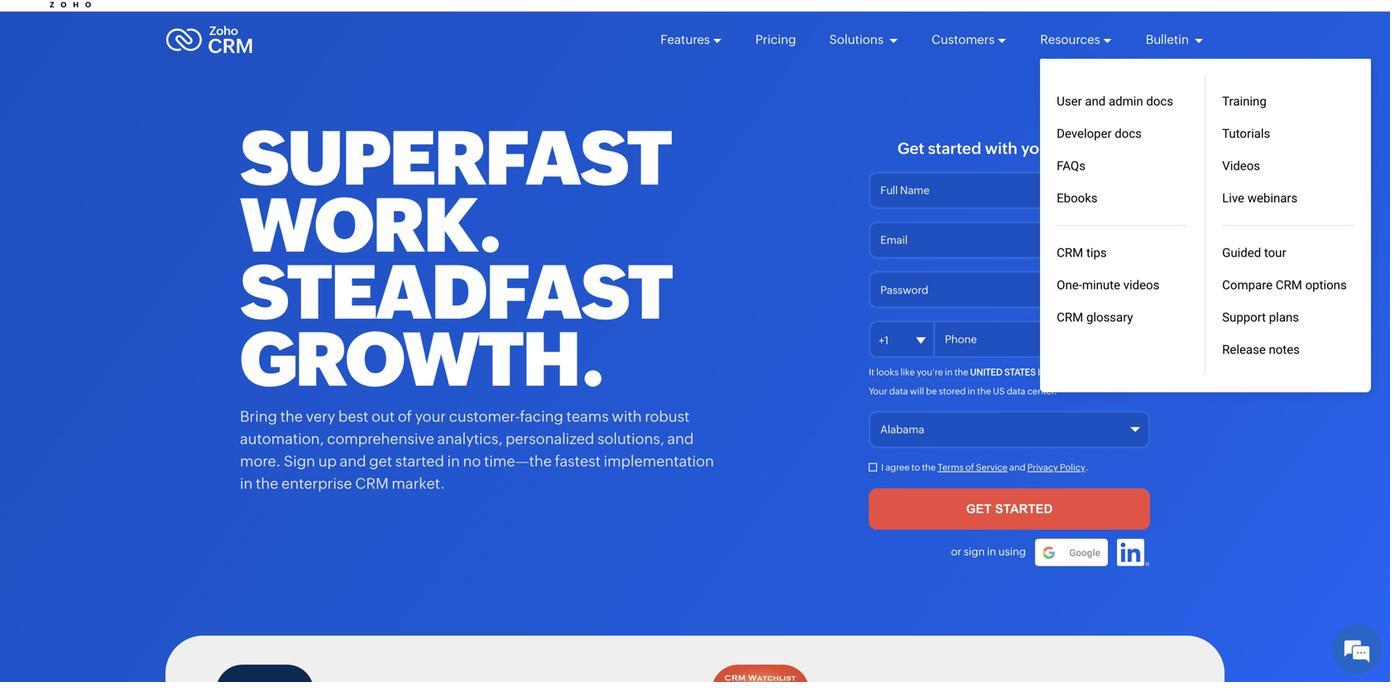 Task type: vqa. For each thing, say whether or not it's contained in the screenshot.
Comprehensive at the left bottom of page
yes



Task type: describe. For each thing, give the bounding box(es) containing it.
the down more.
[[256, 475, 278, 492]]

pricing
[[756, 32, 797, 47]]

glossary
[[1087, 310, 1134, 325]]

developer
[[1057, 126, 1112, 141]]

customer-
[[449, 408, 520, 425]]

release notes link
[[1223, 334, 1355, 366]]

Enter your email text field
[[869, 222, 1151, 259]]

guided
[[1223, 245, 1262, 260]]

your data will be stored in the us data center.
[[869, 386, 1057, 397]]

more.
[[240, 453, 281, 470]]

out
[[372, 408, 395, 425]]

in down more.
[[240, 475, 253, 492]]

guided tour link
[[1223, 226, 1355, 269]]

and left privacy
[[1010, 462, 1026, 473]]

states
[[1005, 367, 1036, 378]]

compare crm options
[[1223, 278, 1347, 292]]

plans
[[1270, 310, 1300, 325]]

webinars
[[1248, 191, 1298, 205]]

comprehensive
[[327, 430, 434, 447]]

solutions link
[[830, 17, 899, 62]]

faqs
[[1057, 159, 1086, 173]]

very
[[306, 408, 335, 425]]

crm up support plans link
[[1276, 278, 1303, 292]]

support
[[1223, 310, 1267, 325]]

resources link
[[1041, 17, 1113, 62]]

with inside superfast work. steadfast growth. bring the very best out of your customer-facing teams with robust automation, comprehensive analytics, personalized solutions, and more. sign up and get started in no time—the fastest implementation in the enterprise crm market.
[[612, 408, 642, 425]]

no
[[463, 453, 481, 470]]

minute
[[1083, 278, 1121, 292]]

crm tips
[[1057, 245, 1107, 260]]

faqs link
[[1057, 150, 1189, 182]]

features link
[[661, 17, 723, 62]]

i
[[882, 462, 884, 473]]

1 horizontal spatial your
[[1022, 139, 1056, 157]]

user
[[1057, 94, 1082, 108]]

Enter password for your account password field
[[869, 271, 1151, 308]]

.
[[1086, 462, 1089, 473]]

crm glossary
[[1057, 310, 1134, 325]]

get
[[369, 453, 392, 470]]

or sign in using
[[951, 546, 1026, 558]]

teams
[[567, 408, 609, 425]]

options
[[1306, 278, 1347, 292]]

zoho crm logo image
[[166, 22, 253, 58]]

terms of service link
[[938, 462, 1008, 473]]

support plans link
[[1223, 301, 1355, 334]]

get started with your free trial
[[898, 139, 1122, 157]]

of inside superfast work. steadfast growth. bring the very best out of your customer-facing teams with robust automation, comprehensive analytics, personalized solutions, and more. sign up and get started in no time—the fastest implementation in the enterprise crm market.
[[398, 408, 412, 425]]

live
[[1223, 191, 1245, 205]]

robust
[[645, 408, 690, 425]]

privacy policy link
[[1028, 462, 1086, 473]]

crm inside superfast work. steadfast growth. bring the very best out of your customer-facing teams with robust automation, comprehensive analytics, personalized solutions, and more. sign up and get started in no time—the fastest implementation in the enterprise crm market.
[[355, 475, 389, 492]]

Enter your name text field
[[869, 172, 1151, 209]]

resources
[[1041, 32, 1101, 47]]

best
[[339, 408, 369, 425]]

one-minute videos link
[[1057, 269, 1189, 301]]

0 vertical spatial with
[[985, 139, 1018, 157]]

using
[[999, 546, 1026, 558]]

looks
[[877, 367, 899, 378]]

started inside superfast work. steadfast growth. bring the very best out of your customer-facing teams with robust automation, comprehensive analytics, personalized solutions, and more. sign up and get started in no time—the fastest implementation in the enterprise crm market.
[[395, 453, 444, 470]]

on
[[1066, 367, 1077, 378]]

superfast
[[240, 115, 671, 201]]

one-
[[1057, 278, 1083, 292]]

Enter your phone number text field
[[869, 321, 1151, 358]]

tutorials
[[1223, 126, 1271, 141]]

terms
[[938, 462, 964, 473]]

in right you're
[[945, 367, 953, 378]]

user and admin docs
[[1057, 94, 1174, 108]]

agree
[[886, 462, 910, 473]]

your
[[869, 386, 888, 397]]

steadfast
[[240, 250, 672, 335]]

2 data from the left
[[1007, 386, 1026, 397]]

developer docs
[[1057, 126, 1142, 141]]

stored
[[939, 386, 966, 397]]

tips
[[1087, 245, 1107, 260]]

get
[[898, 139, 925, 157]]



Task type: locate. For each thing, give the bounding box(es) containing it.
bulletin link
[[1146, 17, 1204, 62]]

1 vertical spatial of
[[966, 462, 975, 473]]

data right us
[[1007, 386, 1026, 397]]

1 horizontal spatial started
[[928, 139, 982, 157]]

videos
[[1223, 159, 1261, 173]]

videos
[[1124, 278, 1160, 292]]

or
[[951, 546, 962, 558]]

i agree to the terms of service and privacy policy .
[[882, 462, 1089, 473]]

it looks like you're in the united states based on your ip
[[869, 367, 1108, 378]]

work.
[[240, 183, 501, 268]]

automation,
[[240, 430, 324, 447]]

your up analytics,
[[415, 408, 446, 425]]

features
[[661, 32, 710, 47]]

one-minute videos
[[1057, 278, 1160, 292]]

started up the market.
[[395, 453, 444, 470]]

developer docs link
[[1057, 118, 1189, 150]]

your
[[1022, 139, 1056, 157], [1079, 367, 1098, 378], [415, 408, 446, 425]]

0 horizontal spatial of
[[398, 408, 412, 425]]

crm down get
[[355, 475, 389, 492]]

0 vertical spatial your
[[1022, 139, 1056, 157]]

customers
[[932, 32, 995, 47]]

release
[[1223, 342, 1266, 357]]

0 horizontal spatial data
[[890, 386, 908, 397]]

time—the
[[484, 453, 552, 470]]

the right to
[[922, 462, 936, 473]]

up
[[318, 453, 337, 470]]

in left no
[[447, 453, 460, 470]]

ip
[[1100, 367, 1108, 378]]

trial
[[1093, 139, 1122, 157]]

and down robust
[[668, 430, 694, 447]]

solutions
[[830, 32, 886, 47]]

ebooks
[[1057, 191, 1098, 205]]

1 vertical spatial your
[[1079, 367, 1098, 378]]

service
[[976, 462, 1008, 473]]

started right "get"
[[928, 139, 982, 157]]

united
[[971, 367, 1003, 378]]

0 horizontal spatial docs
[[1115, 126, 1142, 141]]

release notes
[[1223, 342, 1300, 357]]

crm left tips
[[1057, 245, 1084, 260]]

2 horizontal spatial your
[[1079, 367, 1098, 378]]

tour
[[1265, 245, 1287, 260]]

1 horizontal spatial of
[[966, 462, 975, 473]]

training
[[1223, 94, 1267, 108]]

fastest
[[555, 453, 601, 470]]

the up the automation,
[[280, 408, 303, 425]]

0 vertical spatial started
[[928, 139, 982, 157]]

of right "out"
[[398, 408, 412, 425]]

and
[[1086, 94, 1106, 108], [668, 430, 694, 447], [340, 453, 366, 470], [1010, 462, 1026, 473]]

with up enter your name text box
[[985, 139, 1018, 157]]

center.
[[1028, 386, 1057, 397]]

in right the stored
[[968, 386, 976, 397]]

the left us
[[978, 386, 992, 397]]

in right "sign"
[[987, 546, 997, 558]]

of right "terms"
[[966, 462, 975, 473]]

0 vertical spatial docs
[[1147, 94, 1174, 108]]

of
[[398, 408, 412, 425], [966, 462, 975, 473]]

superfast work. steadfast growth. bring the very best out of your customer-facing teams with robust automation, comprehensive analytics, personalized solutions, and more. sign up and get started in no time—the fastest implementation in the enterprise crm market.
[[240, 115, 714, 492]]

personalized
[[506, 430, 595, 447]]

compare crm options link
[[1223, 269, 1355, 301]]

live webinars link
[[1223, 182, 1355, 226]]

docs down admin
[[1115, 126, 1142, 141]]

1 horizontal spatial data
[[1007, 386, 1026, 397]]

your left the free at the right top
[[1022, 139, 1056, 157]]

your left "ip"
[[1079, 367, 1098, 378]]

docs right admin
[[1147, 94, 1174, 108]]

notes
[[1269, 342, 1300, 357]]

1 data from the left
[[890, 386, 908, 397]]

support plans
[[1223, 310, 1300, 325]]

2 vertical spatial your
[[415, 408, 446, 425]]

user and admin docs link
[[1057, 85, 1189, 118]]

solutions,
[[598, 430, 665, 447]]

training link
[[1223, 85, 1355, 118]]

0 horizontal spatial with
[[612, 408, 642, 425]]

crm tips link
[[1057, 226, 1189, 269]]

1 horizontal spatial with
[[985, 139, 1018, 157]]

ebooks link
[[1057, 182, 1189, 226]]

bring
[[240, 408, 277, 425]]

the up your data will be stored in the us data center.
[[955, 367, 969, 378]]

0 horizontal spatial your
[[415, 408, 446, 425]]

1 vertical spatial started
[[395, 453, 444, 470]]

like
[[901, 367, 915, 378]]

compare
[[1223, 278, 1273, 292]]

and right user
[[1086, 94, 1106, 108]]

facing
[[520, 408, 564, 425]]

implementation
[[604, 453, 714, 470]]

you're
[[917, 367, 943, 378]]

privacy
[[1028, 462, 1059, 473]]

with up "solutions,"
[[612, 408, 642, 425]]

market.
[[392, 475, 445, 492]]

in
[[945, 367, 953, 378], [968, 386, 976, 397], [447, 453, 460, 470], [240, 475, 253, 492], [987, 546, 997, 558]]

1 vertical spatial docs
[[1115, 126, 1142, 141]]

based
[[1038, 367, 1064, 378]]

crm down one-
[[1057, 310, 1084, 325]]

crm glossary link
[[1057, 301, 1189, 365]]

with
[[985, 139, 1018, 157], [612, 408, 642, 425]]

0 vertical spatial of
[[398, 408, 412, 425]]

pricing link
[[756, 17, 797, 62]]

it
[[869, 367, 875, 378]]

0 horizontal spatial started
[[395, 453, 444, 470]]

growth.
[[240, 317, 604, 402]]

tutorials link
[[1223, 118, 1355, 150]]

crm
[[1057, 245, 1084, 260], [1276, 278, 1303, 292], [1057, 310, 1084, 325], [355, 475, 389, 492]]

analytics,
[[437, 430, 503, 447]]

your for steadfast
[[415, 408, 446, 425]]

started
[[928, 139, 982, 157], [395, 453, 444, 470]]

live webinars
[[1223, 191, 1298, 205]]

your inside superfast work. steadfast growth. bring the very best out of your customer-facing teams with robust automation, comprehensive analytics, personalized solutions, and more. sign up and get started in no time—the fastest implementation in the enterprise crm market.
[[415, 408, 446, 425]]

data left will
[[890, 386, 908, 397]]

sign
[[284, 453, 315, 470]]

your for like
[[1079, 367, 1098, 378]]

free
[[1059, 139, 1089, 157]]

videos link
[[1223, 150, 1355, 182]]

to
[[912, 462, 921, 473]]

bulletin
[[1146, 32, 1192, 47]]

sign
[[964, 546, 985, 558]]

+1
[[879, 335, 889, 347]]

guided tour
[[1223, 245, 1287, 260]]

1 vertical spatial with
[[612, 408, 642, 425]]

and right up
[[340, 453, 366, 470]]

be
[[926, 386, 937, 397]]

None submit
[[869, 488, 1151, 530]]

1 horizontal spatial docs
[[1147, 94, 1174, 108]]



